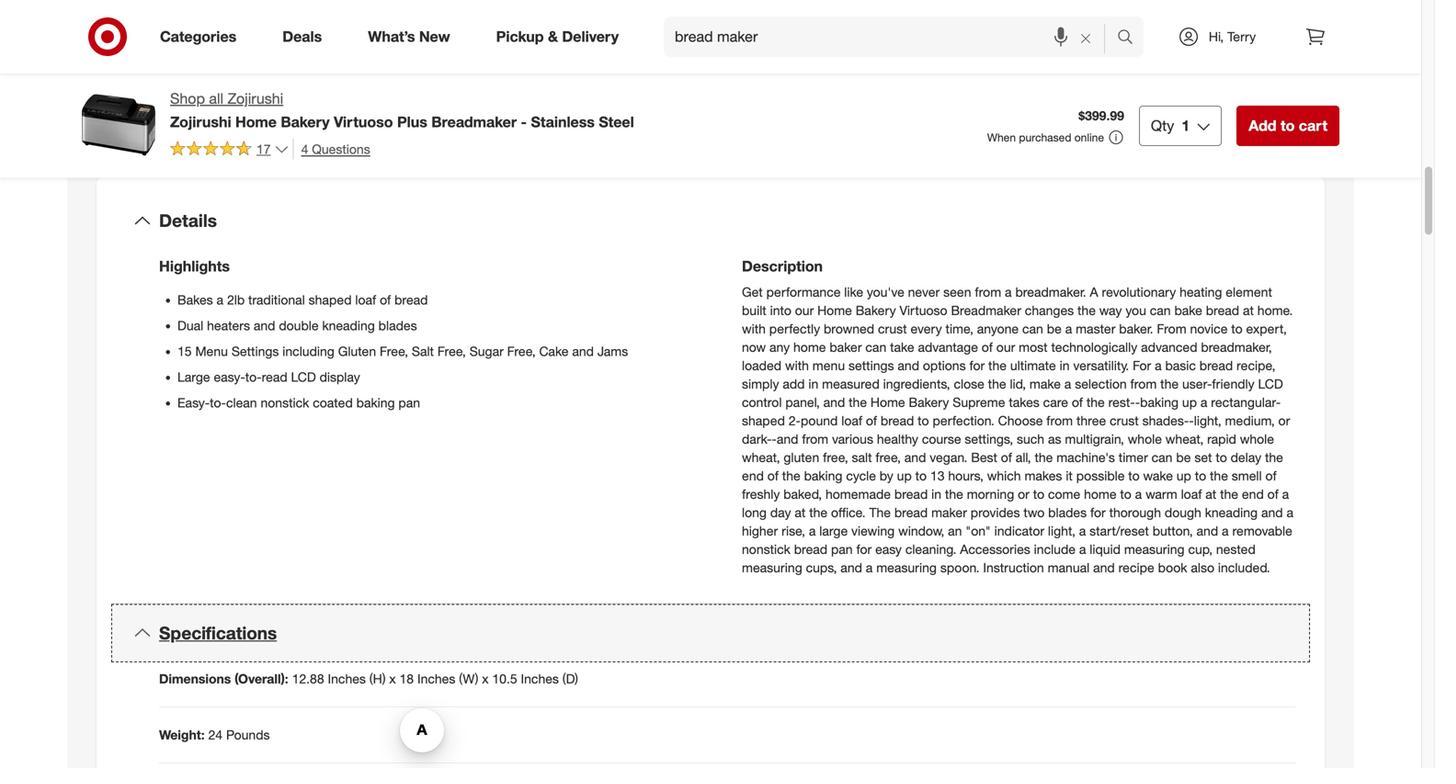 Task type: locate. For each thing, give the bounding box(es) containing it.
1 vertical spatial breadmaker
[[951, 303, 1022, 319]]

inches left (h)
[[328, 671, 366, 688]]

heating
[[1180, 284, 1222, 301]]

settings
[[849, 358, 894, 374]]

1 horizontal spatial blades
[[1048, 505, 1087, 521]]

categories
[[160, 28, 237, 46]]

baking right coated
[[356, 395, 395, 411]]

1 horizontal spatial free,
[[876, 450, 901, 466]]

crust down rest-
[[1110, 413, 1139, 429]]

pan inside the description get performance like you've never seen from a breadmaker. a revolutionary heating element built into our home bakery virtuoso breadmaker changes the way you can bake bread at home. with perfectly browned crust every time, anyone can be a master baker. from novice to expert, now any home baker can take advantage of our most technologically advanced breadmaker, loaded with menu settings and options for the ultimate in versatility. for a basic bread recipe, simply add in measured ingredients, close the lid, make a selection from the user-friendly lcd control panel, and the home bakery supreme takes care of the rest--baking up a rectangular- shaped 2-pound loaf of bread to perfection. choose from three crust shades--light, medium, or dark--and from various healthy course settings, such as multigrain, whole wheat, rapid whole wheat, gluten free, salt free, and vegan. best of all, the machine's timer can be set to delay the end of the baking cycle by up to 13 hours, which makes it possible to wake up to the smell of freshly baked, homemade bread in the morning or to come home to a warm loaf at the end of a long day at the office. the bread maker provides two blades for thorough dough kneading and a higher rise, a large viewing window, an "on" indicator light, a start/reset button, and a removable nonstick bread pan for easy cleaning. accessories include a liquid measuring cup, nested measuring cups, and a measuring spoon. instruction manual and recipe book also included.
[[831, 542, 853, 558]]

add to cart
[[1249, 117, 1328, 135]]

shaped up the double
[[309, 292, 352, 308]]

1 vertical spatial home
[[1084, 487, 1117, 503]]

stainless
[[531, 113, 595, 131]]

0 vertical spatial or
[[896, 13, 910, 31]]

2 horizontal spatial baking
[[1140, 395, 1179, 411]]

1 vertical spatial shaped
[[742, 413, 785, 429]]

or left 0% on the top right
[[896, 13, 910, 31]]

free, up by
[[876, 450, 901, 466]]

bakery down you've
[[856, 303, 896, 319]]

weight: 24 pounds
[[159, 728, 270, 744]]

0 horizontal spatial at
[[795, 505, 806, 521]]

2 horizontal spatial free,
[[507, 343, 536, 359]]

end down 'smell'
[[1242, 487, 1264, 503]]

1 vertical spatial virtuoso
[[900, 303, 948, 319]]

1 horizontal spatial with
[[785, 358, 809, 374]]

0 vertical spatial light,
[[1194, 413, 1222, 429]]

what's
[[368, 28, 415, 46]]

0 horizontal spatial home
[[235, 113, 277, 131]]

1 horizontal spatial as
[[1048, 432, 1062, 448]]

shaped down control
[[742, 413, 785, 429]]

show
[[322, 62, 359, 80]]

to right add
[[1281, 117, 1295, 135]]

1 vertical spatial bakery
[[856, 303, 896, 319]]

the up the maker
[[945, 487, 964, 503]]

bakery down ingredients,
[[909, 395, 949, 411]]

2 free, from the left
[[438, 343, 466, 359]]

0 horizontal spatial blades
[[379, 318, 417, 334]]

for down viewing
[[857, 542, 872, 558]]

from
[[975, 284, 1002, 301], [1131, 376, 1157, 392], [1047, 413, 1073, 429], [802, 432, 829, 448]]

0 horizontal spatial bakery
[[281, 113, 330, 131]]

0 horizontal spatial kneading
[[322, 318, 375, 334]]

performance
[[767, 284, 841, 301]]

from right seen
[[975, 284, 1002, 301]]

1 horizontal spatial inches
[[417, 671, 456, 688]]

1 horizontal spatial end
[[1242, 487, 1264, 503]]

free, down various
[[823, 450, 848, 466]]

loaded
[[742, 358, 782, 374]]

the left lid,
[[988, 376, 1007, 392]]

what's new link
[[352, 17, 473, 57]]

1 vertical spatial end
[[1242, 487, 1264, 503]]

for
[[970, 358, 985, 374], [1091, 505, 1106, 521], [857, 542, 872, 558]]

zojirushi right all
[[228, 90, 283, 108]]

and right cake
[[572, 343, 594, 359]]

zojirushi home bakery virtuoso plus breadmaker - stainless steel, 6 of 11 image
[[393, 0, 689, 37]]

breadmaker.
[[1016, 284, 1087, 301]]

0 vertical spatial home
[[235, 113, 277, 131]]

pickup
[[496, 28, 544, 46]]

pan down "15 menu settings including gluten free, salt free, sugar free, cake and jams"
[[399, 395, 420, 411]]

1 horizontal spatial crust
[[1110, 413, 1139, 429]]

two
[[1024, 505, 1045, 521]]

light, up rapid
[[1194, 413, 1222, 429]]

1 horizontal spatial virtuoso
[[900, 303, 948, 319]]

with right 0% on the top right
[[941, 13, 971, 31]]

breadmaker right the plus
[[432, 113, 517, 131]]

image of zojirushi home bakery virtuoso plus breadmaker - stainless steel image
[[82, 88, 155, 162]]

1 horizontal spatial or
[[1018, 487, 1030, 503]]

for up close
[[970, 358, 985, 374]]

0 vertical spatial in
[[1060, 358, 1070, 374]]

zojirushi down shop
[[170, 113, 231, 131]]

instruction
[[983, 560, 1044, 576]]

such
[[1017, 432, 1045, 448]]

the
[[869, 505, 891, 521]]

home up the browned
[[818, 303, 852, 319]]

jams
[[598, 343, 628, 359]]

1 vertical spatial blades
[[1048, 505, 1087, 521]]

whole down medium, at the bottom of the page
[[1240, 432, 1274, 448]]

0 vertical spatial zojirushi
[[228, 90, 283, 108]]

1 vertical spatial our
[[997, 340, 1015, 356]]

measuring down easy
[[877, 560, 937, 576]]

0 vertical spatial blades
[[379, 318, 417, 334]]

1 horizontal spatial lcd
[[1258, 376, 1283, 392]]

2 vertical spatial with
[[785, 358, 809, 374]]

cups,
[[806, 560, 837, 576]]

manual
[[1048, 560, 1090, 576]]

1 horizontal spatial free,
[[438, 343, 466, 359]]

0 horizontal spatial crust
[[878, 321, 907, 337]]

bakery
[[281, 113, 330, 131], [856, 303, 896, 319], [909, 395, 949, 411]]

traditional
[[248, 292, 305, 308]]

0 vertical spatial virtuoso
[[334, 113, 393, 131]]

dark-
[[742, 432, 772, 448]]

free, left cake
[[507, 343, 536, 359]]

0 horizontal spatial whole
[[1128, 432, 1162, 448]]

home.
[[1258, 303, 1293, 319]]

blades inside the description get performance like you've never seen from a breadmaker. a revolutionary heating element built into our home bakery virtuoso breadmaker changes the way you can bake bread at home. with perfectly browned crust every time, anyone can be a master baker. from novice to expert, now any home baker can take advantage of our most technologically advanced breadmaker, loaded with menu settings and options for the ultimate in versatility. for a basic bread recipe, simply add in measured ingredients, close the lid, make a selection from the user-friendly lcd control panel, and the home bakery supreme takes care of the rest--baking up a rectangular- shaped 2-pound loaf of bread to perfection. choose from three crust shades--light, medium, or dark--and from various healthy course settings, such as multigrain, whole wheat, rapid whole wheat, gluten free, salt free, and vegan. best of all, the machine's timer can be set to delay the end of the baking cycle by up to 13 hours, which makes it possible to wake up to the smell of freshly baked, homemade bread in the morning or to come home to a warm loaf at the end of a long day at the office. the bread maker provides two blades for thorough dough kneading and a higher rise, a large viewing window, an "on" indicator light, a start/reset button, and a removable nonstick bread pan for easy cleaning. accessories include a liquid measuring cup, nested measuring cups, and a measuring spoon. instruction manual and recipe book also included.
[[1048, 505, 1087, 521]]

3 free, from the left
[[507, 343, 536, 359]]

breadmaker,
[[1201, 340, 1272, 356]]

bakes a 2lb traditional shaped loaf of bread
[[177, 292, 428, 308]]

basic
[[1166, 358, 1196, 374]]

baker
[[830, 340, 862, 356]]

measuring down higher
[[742, 560, 803, 576]]

0 horizontal spatial end
[[742, 468, 764, 484]]

(w)
[[459, 671, 478, 688]]

in down 13
[[932, 487, 942, 503]]

0 vertical spatial kneading
[[322, 318, 375, 334]]

1 vertical spatial pan
[[831, 542, 853, 558]]

0 horizontal spatial virtuoso
[[334, 113, 393, 131]]

lid,
[[1010, 376, 1026, 392]]

home
[[794, 340, 826, 356], [1084, 487, 1117, 503]]

2 horizontal spatial in
[[1060, 358, 1070, 374]]

0 vertical spatial home
[[794, 340, 826, 356]]

and up cup,
[[1197, 523, 1219, 540]]

inches right 18
[[417, 671, 456, 688]]

shop all zojirushi zojirushi home bakery virtuoso plus breadmaker - stainless steel
[[170, 90, 634, 131]]

bake
[[1175, 303, 1203, 319]]

0 vertical spatial for
[[970, 358, 985, 374]]

kneading inside the description get performance like you've never seen from a breadmaker. a revolutionary heating element built into our home bakery virtuoso breadmaker changes the way you can bake bread at home. with perfectly browned crust every time, anyone can be a master baker. from novice to expert, now any home baker can take advantage of our most technologically advanced breadmaker, loaded with menu settings and options for the ultimate in versatility. for a basic bread recipe, simply add in measured ingredients, close the lid, make a selection from the user-friendly lcd control panel, and the home bakery supreme takes care of the rest--baking up a rectangular- shaped 2-pound loaf of bread to perfection. choose from three crust shades--light, medium, or dark--and from various healthy course settings, such as multigrain, whole wheat, rapid whole wheat, gluten free, salt free, and vegan. best of all, the machine's timer can be set to delay the end of the baking cycle by up to 13 hours, which makes it possible to wake up to the smell of freshly baked, homemade bread in the morning or to come home to a warm loaf at the end of a long day at the office. the bread maker provides two blades for thorough dough kneading and a higher rise, a large viewing window, an "on" indicator light, a start/reset button, and a removable nonstick bread pan for easy cleaning. accessories include a liquid measuring cup, nested measuring cups, and a measuring spoon. instruction manual and recipe book also included.
[[1205, 505, 1258, 521]]

to down makes at the bottom of the page
[[1033, 487, 1045, 503]]

button,
[[1153, 523, 1193, 540]]

cake
[[539, 343, 569, 359]]

to up course
[[918, 413, 929, 429]]

1 free, from the left
[[823, 450, 848, 466]]

1 horizontal spatial wheat,
[[1166, 432, 1204, 448]]

at down element at the top right of the page
[[1243, 303, 1254, 319]]

choose
[[998, 413, 1043, 429]]

master
[[1076, 321, 1116, 337]]

pan down large
[[831, 542, 853, 558]]

and down 2-
[[777, 432, 799, 448]]

(d)
[[563, 671, 578, 688]]

at down baked, at the bottom right of the page
[[795, 505, 806, 521]]

1 horizontal spatial kneading
[[1205, 505, 1258, 521]]

2 horizontal spatial home
[[871, 395, 905, 411]]

0 vertical spatial nonstick
[[261, 395, 309, 411]]

changes
[[1025, 303, 1074, 319]]

our down the anyone
[[997, 340, 1015, 356]]

1 horizontal spatial home
[[818, 303, 852, 319]]

breadmaker up the anyone
[[951, 303, 1022, 319]]

qty 1
[[1151, 117, 1190, 135]]

1 free, from the left
[[380, 343, 408, 359]]

makes
[[1025, 468, 1063, 484]]

0 vertical spatial loaf
[[355, 292, 376, 308]]

or right medium, at the bottom of the page
[[1279, 413, 1290, 429]]

home down 'perfectly'
[[794, 340, 826, 356]]

indicator
[[995, 523, 1045, 540]]

0 vertical spatial crust
[[878, 321, 907, 337]]

2 inches from the left
[[417, 671, 456, 688]]

1 inches from the left
[[328, 671, 366, 688]]

take
[[890, 340, 915, 356]]

1 vertical spatial home
[[818, 303, 852, 319]]

$399.99
[[1079, 108, 1125, 124]]

- down control
[[772, 432, 777, 448]]

the up large
[[809, 505, 828, 521]]

inches left (d)
[[521, 671, 559, 688]]

delay
[[1231, 450, 1262, 466]]

course
[[922, 432, 961, 448]]

2 horizontal spatial bakery
[[909, 395, 949, 411]]

loaf up gluten
[[355, 292, 376, 308]]

salt
[[412, 343, 434, 359]]

be down changes
[[1047, 321, 1062, 337]]

1 vertical spatial kneading
[[1205, 505, 1258, 521]]

nonstick inside the description get performance like you've never seen from a breadmaker. a revolutionary heating element built into our home bakery virtuoso breadmaker changes the way you can bake bread at home. with perfectly browned crust every time, anyone can be a master baker. from novice to expert, now any home baker can take advantage of our most technologically advanced breadmaker, loaded with menu settings and options for the ultimate in versatility. for a basic bread recipe, simply add in measured ingredients, close the lid, make a selection from the user-friendly lcd control panel, and the home bakery supreme takes care of the rest--baking up a rectangular- shaped 2-pound loaf of bread to perfection. choose from three crust shades--light, medium, or dark--and from various healthy course settings, such as multigrain, whole wheat, rapid whole wheat, gluten free, salt free, and vegan. best of all, the machine's timer can be set to delay the end of the baking cycle by up to 13 hours, which makes it possible to wake up to the smell of freshly baked, homemade bread in the morning or to come home to a warm loaf at the end of a long day at the office. the bread maker provides two blades for thorough dough kneading and a higher rise, a large viewing window, an "on" indicator light, a start/reset button, and a removable nonstick bread pan for easy cleaning. accessories include a liquid measuring cup, nested measuring cups, and a measuring spoon. instruction manual and recipe book also included.
[[742, 542, 791, 558]]

in up make
[[1060, 358, 1070, 374]]

end
[[742, 468, 764, 484], [1242, 487, 1264, 503]]

0 horizontal spatial pan
[[399, 395, 420, 411]]

0 vertical spatial breadmaker
[[432, 113, 517, 131]]

the up makes at the bottom of the page
[[1035, 450, 1053, 466]]

1 vertical spatial wheat,
[[742, 450, 780, 466]]

as right such
[[1048, 432, 1062, 448]]

pickup & delivery link
[[481, 17, 642, 57]]

built
[[742, 303, 767, 319]]

rise,
[[782, 523, 805, 540]]

various
[[832, 432, 874, 448]]

2 horizontal spatial loaf
[[1181, 487, 1202, 503]]

virtuoso inside the shop all zojirushi zojirushi home bakery virtuoso plus breadmaker - stainless steel
[[334, 113, 393, 131]]

to up "thorough"
[[1120, 487, 1132, 503]]

1 horizontal spatial in
[[932, 487, 942, 503]]

2 horizontal spatial or
[[1279, 413, 1290, 429]]

1 horizontal spatial home
[[1084, 487, 1117, 503]]

as right the low
[[820, 13, 837, 31]]

17 link
[[170, 139, 289, 161]]

x right (w)
[[482, 671, 489, 688]]

the down measured
[[849, 395, 867, 411]]

can
[[1150, 303, 1171, 319], [1023, 321, 1044, 337], [866, 340, 887, 356], [1152, 450, 1173, 466]]

and up removable on the bottom right
[[1262, 505, 1283, 521]]

dual heaters and double kneading blades
[[177, 318, 417, 334]]

novice
[[1190, 321, 1228, 337]]

1 vertical spatial crust
[[1110, 413, 1139, 429]]

2 vertical spatial for
[[857, 542, 872, 558]]

can up settings
[[866, 340, 887, 356]]

large easy-to-read lcd display
[[177, 369, 360, 385]]

bakes
[[177, 292, 213, 308]]

of up various
[[866, 413, 877, 429]]

light, up include
[[1048, 523, 1076, 540]]

crust up take on the right of page
[[878, 321, 907, 337]]

1 vertical spatial as
[[1048, 432, 1062, 448]]

0 horizontal spatial breadmaker
[[432, 113, 517, 131]]

0 vertical spatial bakery
[[281, 113, 330, 131]]

be left set
[[1176, 450, 1191, 466]]

baked,
[[784, 487, 822, 503]]

the down 'smell'
[[1220, 487, 1239, 503]]

0 horizontal spatial free,
[[823, 450, 848, 466]]

0 horizontal spatial light,
[[1048, 523, 1076, 540]]

of right care
[[1072, 395, 1083, 411]]

of down the anyone
[[982, 340, 993, 356]]

at down set
[[1206, 487, 1217, 503]]

zojirushi
[[228, 90, 283, 108], [170, 113, 231, 131]]

to- down easy-
[[210, 395, 226, 411]]

1 horizontal spatial breadmaker
[[951, 303, 1022, 319]]

kneading up gluten
[[322, 318, 375, 334]]

1 vertical spatial with
[[742, 321, 766, 337]]

home down ingredients,
[[871, 395, 905, 411]]

1 horizontal spatial for
[[970, 358, 985, 374]]

virtuoso down never
[[900, 303, 948, 319]]

to left 13
[[916, 468, 927, 484]]

1 x from the left
[[389, 671, 396, 688]]

in right add
[[809, 376, 819, 392]]

1 horizontal spatial light,
[[1194, 413, 1222, 429]]

2 horizontal spatial inches
[[521, 671, 559, 688]]

any
[[770, 340, 790, 356]]

18
[[400, 671, 414, 688]]

0 horizontal spatial to-
[[210, 395, 226, 411]]

blades up "15 menu settings including gluten free, salt free, sugar free, cake and jams"
[[379, 318, 417, 334]]

-
[[521, 113, 527, 131], [1135, 395, 1140, 411], [1189, 413, 1194, 429], [772, 432, 777, 448]]

control
[[742, 395, 782, 411]]

shop
[[170, 90, 205, 108]]

nonstick down higher
[[742, 542, 791, 558]]

perfection.
[[933, 413, 995, 429]]

0 horizontal spatial for
[[857, 542, 872, 558]]

2 vertical spatial at
[[795, 505, 806, 521]]

to down the timer
[[1129, 468, 1140, 484]]

0 vertical spatial pan
[[399, 395, 420, 411]]

description
[[742, 258, 823, 276]]

1 vertical spatial loaf
[[842, 413, 863, 429]]

supreme
[[953, 395, 1005, 411]]

as inside the description get performance like you've never seen from a breadmaker. a revolutionary heating element built into our home bakery virtuoso breadmaker changes the way you can bake bread at home. with perfectly browned crust every time, anyone can be a master baker. from novice to expert, now any home baker can take advantage of our most technologically advanced breadmaker, loaded with menu settings and options for the ultimate in versatility. for a basic bread recipe, simply add in measured ingredients, close the lid, make a selection from the user-friendly lcd control panel, and the home bakery supreme takes care of the rest--baking up a rectangular- shaped 2-pound loaf of bread to perfection. choose from three crust shades--light, medium, or dark--and from various healthy course settings, such as multigrain, whole wheat, rapid whole wheat, gluten free, salt free, and vegan. best of all, the machine's timer can be set to delay the end of the baking cycle by up to 13 hours, which makes it possible to wake up to the smell of freshly baked, homemade bread in the morning or to come home to a warm loaf at the end of a long day at the office. the bread maker provides two blades for thorough dough kneading and a higher rise, a large viewing window, an "on" indicator light, a start/reset button, and a removable nonstick bread pan for easy cleaning. accessories include a liquid measuring cup, nested measuring cups, and a measuring spoon. instruction manual and recipe book also included.
[[1048, 432, 1062, 448]]

0 horizontal spatial shaped
[[309, 292, 352, 308]]

0 vertical spatial our
[[795, 303, 814, 319]]

wheat,
[[1166, 432, 1204, 448], [742, 450, 780, 466]]

lcd inside the description get performance like you've never seen from a breadmaker. a revolutionary heating element built into our home bakery virtuoso breadmaker changes the way you can bake bread at home. with perfectly browned crust every time, anyone can be a master baker. from novice to expert, now any home baker can take advantage of our most technologically advanced breadmaker, loaded with menu settings and options for the ultimate in versatility. for a basic bread recipe, simply add in measured ingredients, close the lid, make a selection from the user-friendly lcd control panel, and the home bakery supreme takes care of the rest--baking up a rectangular- shaped 2-pound loaf of bread to perfection. choose from three crust shades--light, medium, or dark--and from various healthy course settings, such as multigrain, whole wheat, rapid whole wheat, gluten free, salt free, and vegan. best of all, the machine's timer can be set to delay the end of the baking cycle by up to 13 hours, which makes it possible to wake up to the smell of freshly baked, homemade bread in the morning or to come home to a warm loaf at the end of a long day at the office. the bread maker provides two blades for thorough dough kneading and a higher rise, a large viewing window, an "on" indicator light, a start/reset button, and a removable nonstick bread pan for easy cleaning. accessories include a liquid measuring cup, nested measuring cups, and a measuring spoon. instruction manual and recipe book also included.
[[1258, 376, 1283, 392]]

dough
[[1165, 505, 1202, 521]]

show more images button
[[310, 51, 461, 92]]

in
[[1060, 358, 1070, 374], [809, 376, 819, 392], [932, 487, 942, 503]]

to- down settings
[[245, 369, 262, 385]]

2 horizontal spatial for
[[1091, 505, 1106, 521]]

three
[[1077, 413, 1106, 429]]

lcd down recipe,
[[1258, 376, 1283, 392]]

0 vertical spatial to-
[[245, 369, 262, 385]]

recipe
[[1119, 560, 1155, 576]]

with
[[941, 13, 971, 31], [742, 321, 766, 337], [785, 358, 809, 374]]

loaf up various
[[842, 413, 863, 429]]

1 whole from the left
[[1128, 432, 1162, 448]]

blades
[[379, 318, 417, 334], [1048, 505, 1087, 521]]

2lb
[[227, 292, 245, 308]]

to inside add to cart button
[[1281, 117, 1295, 135]]

or up two
[[1018, 487, 1030, 503]]

0 vertical spatial end
[[742, 468, 764, 484]]

4 questions
[[301, 141, 370, 157]]

bakery up 4
[[281, 113, 330, 131]]

kneading up removable on the bottom right
[[1205, 505, 1258, 521]]

thorough
[[1110, 505, 1161, 521]]

our
[[795, 303, 814, 319], [997, 340, 1015, 356]]

the right delay
[[1265, 450, 1284, 466]]

day
[[770, 505, 791, 521]]

1 horizontal spatial be
[[1176, 450, 1191, 466]]

What can we help you find? suggestions appear below search field
[[664, 17, 1122, 57]]

measuring up recipe
[[1124, 542, 1185, 558]]

- inside the shop all zojirushi zojirushi home bakery virtuoso plus breadmaker - stainless steel
[[521, 113, 527, 131]]

0 horizontal spatial home
[[794, 340, 826, 356]]



Task type: vqa. For each thing, say whether or not it's contained in the screenshot.
Virtuoso in Description Get performance like you've never seen from a breadmaker. A revolutionary heating element built into our Home Bakery Virtuoso Breadmaker changes the way you can bake bread at home. with perfectly browned crust every time, anyone can be a master baker. From novice to expert, now any home baker can take advantage of our most technologically advanced breadmaker, loaded with menu settings and options for the ultimate in versatility. For a basic bread recipe, simply add in measured ingredients, close the lid, make a selection from the user-friendly LCD control panel, and the Home Bakery Supreme takes care of the rest--baking up a rectangular- shaped 2-pound loaf of bread to perfection. Choose from three crust shades--light, medium, or dark--and from various healthy course settings, such as multigrain, whole wheat, rapid whole wheat, gluten free, salt free, and vegan. Best of all, the machine's timer can be set to delay the end of the baking cycle by up to 13 hours, which makes it possible to wake up to the smell of freshly baked, homemade bread in the morning or to come home to a warm loaf at the end of a long day at the office. The bread maker provides two blades for thorough dough kneading and a higher rise, a large viewing window, an "on" indicator light, a start/reset button, and a removable nonstick bread pan for easy cleaning. Accessories include a liquid measuring cup, nested measuring cups, and a measuring spoon. Instruction manual and recipe book also included.
yes



Task type: describe. For each thing, give the bounding box(es) containing it.
terry
[[1228, 29, 1256, 45]]

"on"
[[966, 523, 991, 540]]

1 vertical spatial or
[[1279, 413, 1290, 429]]

set
[[1195, 450, 1212, 466]]

0 horizontal spatial as
[[820, 13, 837, 31]]

most
[[1019, 340, 1048, 356]]

simply
[[742, 376, 779, 392]]

1 horizontal spatial to-
[[245, 369, 262, 385]]

cleaning.
[[906, 542, 957, 558]]

and up the pound
[[824, 395, 845, 411]]

1 horizontal spatial at
[[1206, 487, 1217, 503]]

virtuoso inside the description get performance like you've never seen from a breadmaker. a revolutionary heating element built into our home bakery virtuoso breadmaker changes the way you can bake bread at home. with perfectly browned crust every time, anyone can be a master baker. from novice to expert, now any home baker can take advantage of our most technologically advanced breadmaker, loaded with menu settings and options for the ultimate in versatility. for a basic bread recipe, simply add in measured ingredients, close the lid, make a selection from the user-friendly lcd control panel, and the home bakery supreme takes care of the rest--baking up a rectangular- shaped 2-pound loaf of bread to perfection. choose from three crust shades--light, medium, or dark--and from various healthy course settings, such as multigrain, whole wheat, rapid whole wheat, gluten free, salt free, and vegan. best of all, the machine's timer can be set to delay the end of the baking cycle by up to 13 hours, which makes it possible to wake up to the smell of freshly baked, homemade bread in the morning or to come home to a warm loaf at the end of a long day at the office. the bread maker provides two blades for thorough dough kneading and a higher rise, a large viewing window, an "on" indicator light, a start/reset button, and a removable nonstick bread pan for easy cleaning. accessories include a liquid measuring cup, nested measuring cups, and a measuring spoon. instruction manual and recipe book also included.
[[900, 303, 948, 319]]

new
[[419, 28, 450, 46]]

dual
[[177, 318, 203, 334]]

the down gluten at the right of the page
[[782, 468, 801, 484]]

the down set
[[1210, 468, 1228, 484]]

all,
[[1016, 450, 1031, 466]]

way
[[1100, 303, 1122, 319]]

add
[[1249, 117, 1277, 135]]

breadmaker inside the shop all zojirushi zojirushi home bakery virtuoso plus breadmaker - stainless steel
[[432, 113, 517, 131]]

2 vertical spatial in
[[932, 487, 942, 503]]

add
[[783, 376, 805, 392]]

0%
[[915, 13, 937, 31]]

of up removable on the bottom right
[[1268, 487, 1279, 503]]

home inside the shop all zojirushi zojirushi home bakery virtuoso plus breadmaker - stainless steel
[[235, 113, 277, 131]]

from down for
[[1131, 376, 1157, 392]]

0 vertical spatial with
[[941, 13, 971, 31]]

1 horizontal spatial baking
[[804, 468, 843, 484]]

1 vertical spatial zojirushi
[[170, 113, 231, 131]]

and down liquid
[[1093, 560, 1115, 576]]

read
[[262, 369, 288, 385]]

element
[[1226, 284, 1273, 301]]

the left "ultimate"
[[989, 358, 1007, 374]]

1 horizontal spatial measuring
[[877, 560, 937, 576]]

0 vertical spatial wheat,
[[1166, 432, 1204, 448]]

expert,
[[1247, 321, 1287, 337]]

nested
[[1216, 542, 1256, 558]]

perfectly
[[769, 321, 820, 337]]

0 horizontal spatial or
[[896, 13, 910, 31]]

all
[[209, 90, 224, 108]]

1
[[1182, 117, 1190, 135]]

menu
[[195, 343, 228, 359]]

2 vertical spatial bakery
[[909, 395, 949, 411]]

1 vertical spatial be
[[1176, 450, 1191, 466]]

provides
[[971, 505, 1020, 521]]

also
[[1191, 560, 1215, 576]]

deals
[[283, 28, 322, 46]]

homemade
[[826, 487, 891, 503]]

- down for
[[1135, 395, 1140, 411]]

24
[[208, 728, 223, 744]]

search
[[1109, 29, 1153, 47]]

$38/mo
[[841, 13, 892, 31]]

2 x from the left
[[482, 671, 489, 688]]

breadmaker inside the description get performance like you've never seen from a breadmaker. a revolutionary heating element built into our home bakery virtuoso breadmaker changes the way you can bake bread at home. with perfectly browned crust every time, anyone can be a master baker. from novice to expert, now any home baker can take advantage of our most technologically advanced breadmaker, loaded with menu settings and options for the ultimate in versatility. for a basic bread recipe, simply add in measured ingredients, close the lid, make a selection from the user-friendly lcd control panel, and the home bakery supreme takes care of the rest--baking up a rectangular- shaped 2-pound loaf of bread to perfection. choose from three crust shades--light, medium, or dark--and from various healthy course settings, such as multigrain, whole wheat, rapid whole wheat, gluten free, salt free, and vegan. best of all, the machine's timer can be set to delay the end of the baking cycle by up to 13 hours, which makes it possible to wake up to the smell of freshly baked, homemade bread in the morning or to come home to a warm loaf at the end of a long day at the office. the bread maker provides two blades for thorough dough kneading and a higher rise, a large viewing window, an "on" indicator light, a start/reset button, and a removable nonstick bread pan for easy cleaning. accessories include a liquid measuring cup, nested measuring cups, and a measuring spoon. instruction manual and recipe book also included.
[[951, 303, 1022, 319]]

13
[[931, 468, 945, 484]]

2 whole from the left
[[1240, 432, 1274, 448]]

rectangular-
[[1211, 395, 1281, 411]]

viewing
[[852, 523, 895, 540]]

zojirushi home bakery virtuoso plus breadmaker - stainless steel, 5 of 11 image
[[82, 0, 378, 37]]

1 vertical spatial in
[[809, 376, 819, 392]]

up right wake on the bottom right of page
[[1177, 468, 1192, 484]]

and down healthy
[[905, 450, 926, 466]]

0 horizontal spatial measuring
[[742, 560, 803, 576]]

15 menu settings including gluten free, salt free, sugar free, cake and jams
[[177, 343, 628, 359]]

2 vertical spatial home
[[871, 395, 905, 411]]

large
[[820, 523, 848, 540]]

plus
[[397, 113, 427, 131]]

easy-
[[214, 369, 245, 385]]

- down the user-
[[1189, 413, 1194, 429]]

steel
[[599, 113, 634, 131]]

from
[[1157, 321, 1187, 337]]

to right set
[[1216, 450, 1227, 466]]

the down a
[[1078, 303, 1096, 319]]

0 horizontal spatial lcd
[[291, 369, 316, 385]]

0 horizontal spatial our
[[795, 303, 814, 319]]

friendly
[[1212, 376, 1255, 392]]

cart
[[1299, 117, 1328, 135]]

(h)
[[369, 671, 386, 688]]

2 free, from the left
[[876, 450, 901, 466]]

affirm
[[975, 13, 1017, 31]]

1 horizontal spatial bakery
[[856, 303, 896, 319]]

accessories
[[960, 542, 1031, 558]]

1 vertical spatial for
[[1091, 505, 1106, 521]]

can up wake on the bottom right of page
[[1152, 450, 1173, 466]]

0 horizontal spatial baking
[[356, 395, 395, 411]]

up down the user-
[[1182, 395, 1197, 411]]

purchased
[[1019, 130, 1072, 144]]

deals link
[[267, 17, 345, 57]]

3 inches from the left
[[521, 671, 559, 688]]

images
[[401, 62, 449, 80]]

10.5
[[492, 671, 517, 688]]

search button
[[1109, 17, 1153, 61]]

0 vertical spatial shaped
[[309, 292, 352, 308]]

to down set
[[1195, 468, 1207, 484]]

from down care
[[1047, 413, 1073, 429]]

healthy
[[877, 432, 919, 448]]

as low as $38/mo or 0% with affirm
[[770, 13, 1017, 31]]

bakery inside the shop all zojirushi zojirushi home bakery virtuoso plus breadmaker - stainless steel
[[281, 113, 330, 131]]

0 horizontal spatial nonstick
[[261, 395, 309, 411]]

shaped inside the description get performance like you've never seen from a breadmaker. a revolutionary heating element built into our home bakery virtuoso breadmaker changes the way you can bake bread at home. with perfectly browned crust every time, anyone can be a master baker. from novice to expert, now any home baker can take advantage of our most technologically advanced breadmaker, loaded with menu settings and options for the ultimate in versatility. for a basic bread recipe, simply add in measured ingredients, close the lid, make a selection from the user-friendly lcd control panel, and the home bakery supreme takes care of the rest--baking up a rectangular- shaped 2-pound loaf of bread to perfection. choose from three crust shades--light, medium, or dark--and from various healthy course settings, such as multigrain, whole wheat, rapid whole wheat, gluten free, salt free, and vegan. best of all, the machine's timer can be set to delay the end of the baking cycle by up to 13 hours, which makes it possible to wake up to the smell of freshly baked, homemade bread in the morning or to come home to a warm loaf at the end of a long day at the office. the bread maker provides two blades for thorough dough kneading and a higher rise, a large viewing window, an "on" indicator light, a start/reset button, and a removable nonstick bread pan for easy cleaning. accessories include a liquid measuring cup, nested measuring cups, and a measuring spoon. instruction manual and recipe book also included.
[[742, 413, 785, 429]]

cycle
[[846, 468, 876, 484]]

sugar
[[470, 343, 504, 359]]

and up settings
[[254, 318, 275, 334]]

shades-
[[1143, 413, 1189, 429]]

2 horizontal spatial at
[[1243, 303, 1254, 319]]

heaters
[[207, 318, 250, 334]]

1 horizontal spatial our
[[997, 340, 1015, 356]]

and down take on the right of page
[[898, 358, 920, 374]]

vegan.
[[930, 450, 968, 466]]

specifications button
[[111, 604, 1310, 663]]

into
[[770, 303, 792, 319]]

1 vertical spatial to-
[[210, 395, 226, 411]]

for
[[1133, 358, 1151, 374]]

can up most
[[1023, 321, 1044, 337]]

baker.
[[1119, 321, 1154, 337]]

up right by
[[897, 468, 912, 484]]

every
[[911, 321, 942, 337]]

to up breadmaker,
[[1232, 321, 1243, 337]]

book
[[1158, 560, 1188, 576]]

the up three in the bottom of the page
[[1087, 395, 1105, 411]]

add to cart button
[[1237, 106, 1340, 146]]

technologically
[[1051, 340, 1138, 356]]

what's new
[[368, 28, 450, 46]]

of up "15 menu settings including gluten free, salt free, sugar free, cake and jams"
[[380, 292, 391, 308]]

0 vertical spatial be
[[1047, 321, 1062, 337]]

get
[[742, 284, 763, 301]]

more
[[363, 62, 397, 80]]

liquid
[[1090, 542, 1121, 558]]

spoon.
[[941, 560, 980, 576]]

hi,
[[1209, 29, 1224, 45]]

image gallery element
[[82, 0, 689, 92]]

double
[[279, 318, 319, 334]]

2 horizontal spatial measuring
[[1124, 542, 1185, 558]]

qty
[[1151, 117, 1175, 135]]

advantage
[[918, 340, 978, 356]]

0 horizontal spatial wheat,
[[742, 450, 780, 466]]

of right 'smell'
[[1266, 468, 1277, 484]]

of left all,
[[1001, 450, 1012, 466]]

easy
[[875, 542, 902, 558]]

settings
[[232, 343, 279, 359]]

delivery
[[562, 28, 619, 46]]

takes
[[1009, 395, 1040, 411]]

of up freshly
[[768, 468, 779, 484]]

and right cups,
[[841, 560, 862, 576]]

description get performance like you've never seen from a breadmaker. a revolutionary heating element built into our home bakery virtuoso breadmaker changes the way you can bake bread at home. with perfectly browned crust every time, anyone can be a master baker. from novice to expert, now any home baker can take advantage of our most technologically advanced breadmaker, loaded with menu settings and options for the ultimate in versatility. for a basic bread recipe, simply add in measured ingredients, close the lid, make a selection from the user-friendly lcd control panel, and the home bakery supreme takes care of the rest--baking up a rectangular- shaped 2-pound loaf of bread to perfection. choose from three crust shades--light, medium, or dark--and from various healthy course settings, such as multigrain, whole wheat, rapid whole wheat, gluten free, salt free, and vegan. best of all, the machine's timer can be set to delay the end of the baking cycle by up to 13 hours, which makes it possible to wake up to the smell of freshly baked, homemade bread in the morning or to come home to a warm loaf at the end of a long day at the office. the bread maker provides two blades for thorough dough kneading and a higher rise, a large viewing window, an "on" indicator light, a start/reset button, and a removable nonstick bread pan for easy cleaning. accessories include a liquid measuring cup, nested measuring cups, and a measuring spoon. instruction manual and recipe book also included.
[[742, 258, 1294, 576]]

2 vertical spatial loaf
[[1181, 487, 1202, 503]]

multigrain,
[[1065, 432, 1124, 448]]

can up from at the top of the page
[[1150, 303, 1171, 319]]

dimensions
[[159, 671, 231, 688]]

like
[[844, 284, 863, 301]]

17
[[257, 141, 271, 157]]

by
[[880, 468, 894, 484]]

the down basic
[[1161, 376, 1179, 392]]

time,
[[946, 321, 974, 337]]

from down the pound
[[802, 432, 829, 448]]

higher
[[742, 523, 778, 540]]

0 horizontal spatial with
[[742, 321, 766, 337]]



